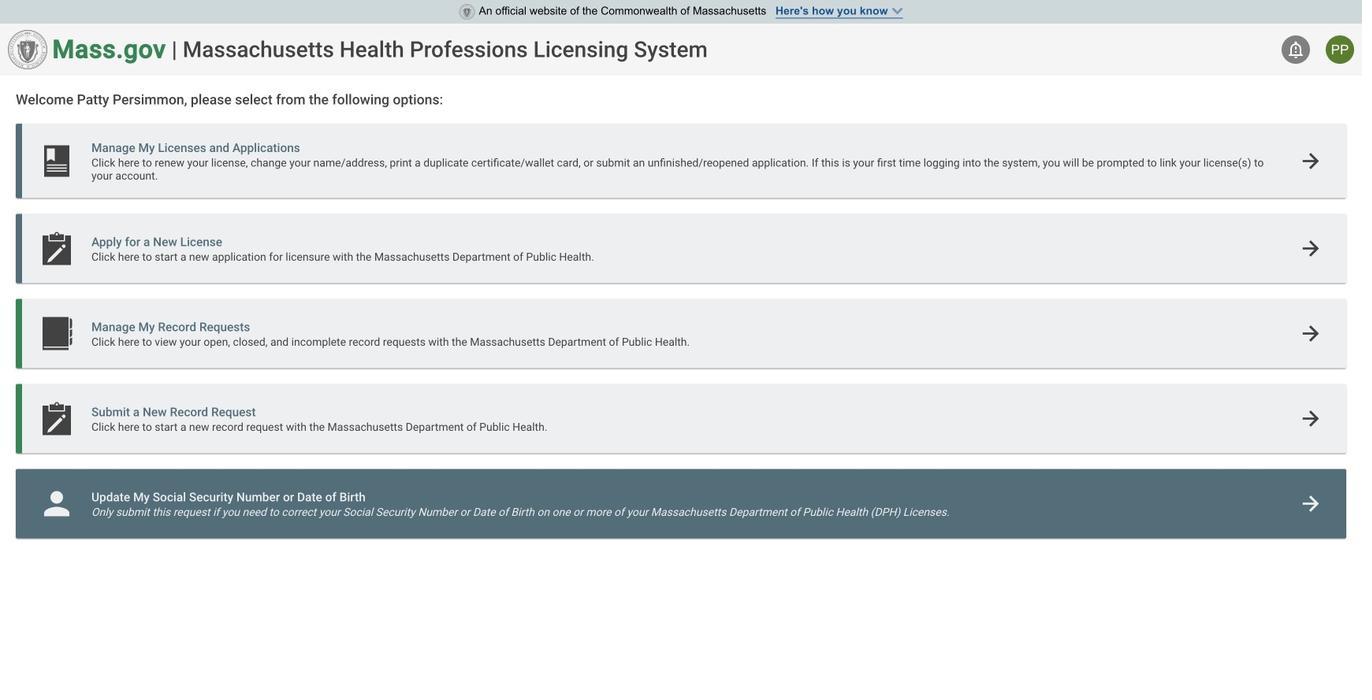 Task type: locate. For each thing, give the bounding box(es) containing it.
no color image
[[1287, 40, 1306, 59], [1300, 149, 1323, 173], [1300, 237, 1323, 261], [1300, 322, 1323, 346], [1300, 407, 1323, 431], [1300, 493, 1323, 516]]

heading
[[183, 37, 708, 63]]



Task type: vqa. For each thing, say whether or not it's contained in the screenshot.
no color image
yes



Task type: describe. For each thing, give the bounding box(es) containing it.
massachusetts state seal image
[[8, 30, 47, 69]]

massachusetts state seal image
[[459, 4, 475, 20]]



